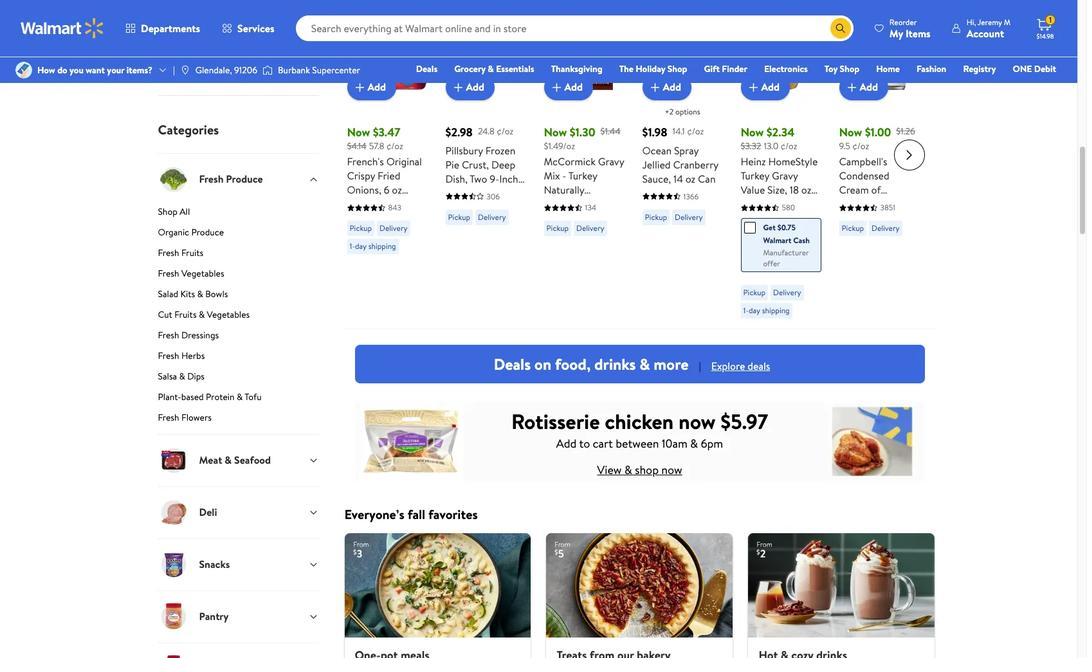 Task type: describe. For each thing, give the bounding box(es) containing it.
shop
[[635, 462, 659, 478]]

explore deals link
[[711, 359, 770, 374]]

fresh produce
[[199, 172, 263, 186]]

fall
[[408, 506, 425, 523]]

gift finder link
[[698, 62, 753, 76]]

plant-based protein & tofu
[[158, 390, 262, 403]]

jar
[[741, 197, 754, 211]]

crusts
[[462, 186, 491, 200]]

now inside rotisserie chicken now $5.97 add to cart between 10am & 6pm
[[679, 407, 716, 435]]

add to cart image for now $1.00
[[844, 79, 860, 95]]

fresh for fresh vegetables
[[158, 267, 179, 279]]

salsa & dips link
[[158, 370, 319, 388]]

deep
[[491, 157, 515, 171]]

fresh produce button
[[158, 153, 319, 205]]

grocery
[[454, 62, 486, 75]]

& left 'dips'
[[179, 370, 185, 382]]

between
[[616, 435, 659, 451]]

pickup for now $3.47
[[350, 223, 372, 233]]

gravies
[[544, 211, 577, 225]]

finder
[[722, 62, 747, 75]]

pillsbury
[[445, 143, 483, 157]]

original
[[386, 154, 422, 169]]

organic produce link
[[158, 225, 319, 243]]

Walmart Site-Wide search field
[[296, 15, 853, 41]]

manufacturer offer
[[763, 247, 809, 269]]

1 vertical spatial salad
[[158, 287, 178, 300]]

get $0.75 walmart cash
[[763, 222, 810, 246]]

you
[[69, 64, 84, 77]]

& up dressings
[[199, 308, 205, 321]]

add to favorites list, mccormick gravy mix - turkey naturally flavored, 0.87 oz gravies image
[[604, 14, 619, 31]]

$2.98
[[445, 124, 473, 140]]

2 add button from the left
[[445, 74, 495, 100]]

now for $1.30
[[544, 124, 567, 140]]

everyone's
[[344, 506, 404, 523]]

0 horizontal spatial |
[[173, 64, 175, 77]]

value
[[741, 183, 765, 197]]

delivery for now $1.30
[[576, 223, 604, 233]]

items
[[906, 26, 931, 40]]

gravy inside now $1.30 $1.44 $1.49/oz mccormick gravy mix - turkey naturally flavored, 0.87 oz gravies
[[598, 154, 624, 169]]

electronics link
[[758, 62, 814, 76]]

1 vertical spatial 1-
[[743, 305, 749, 316]]

oz inside now $1.00 $1.26 9.5 ¢/oz campbell's condensed cream of mushroom soup, 10.5 oz can
[[858, 211, 868, 225]]

306
[[487, 191, 500, 202]]

13.0
[[764, 139, 778, 152]]

fresh for fresh produce
[[199, 172, 223, 186]]

2
[[445, 200, 451, 214]]

departments button
[[114, 13, 211, 44]]

add button for now $2.34
[[741, 74, 790, 100]]

 image for how do you want your items?
[[15, 62, 32, 78]]

the holiday shop
[[619, 62, 687, 75]]

deals on food, drinks & more
[[494, 353, 689, 375]]

$3.32
[[741, 139, 761, 152]]

cut fruits & vegetables
[[158, 308, 252, 321]]

burbank supercenter
[[278, 64, 360, 77]]

toy shop
[[824, 62, 859, 75]]

organic produce
[[158, 225, 226, 238]]

Get $0.75 Walmart Cash checkbox
[[744, 222, 755, 233]]

cut
[[158, 308, 172, 321]]

turkey inside now $2.34 $3.32 13.0 ¢/oz heinz homestyle turkey gravy value size, 18 oz jar
[[741, 169, 769, 183]]

meat
[[199, 453, 222, 467]]

categories
[[158, 121, 219, 138]]

deals
[[748, 359, 770, 373]]

can inside now $1.00 $1.26 9.5 ¢/oz campbell's condensed cream of mushroom soup, 10.5 oz can
[[871, 211, 888, 225]]

& left "shop"
[[624, 462, 632, 478]]

+2 options
[[665, 106, 700, 117]]

oz inside now $1.30 $1.44 $1.49/oz mccormick gravy mix - turkey naturally flavored, 0.87 oz gravies
[[608, 197, 618, 211]]

fashion link
[[911, 62, 952, 76]]

french's original crispy fried onions, 6 oz salad toppings image
[[347, 9, 427, 90]]

now for $3.47
[[347, 124, 370, 140]]

rotisserie
[[511, 407, 600, 435]]

heinz homestyle turkey gravy value size, 18 oz jar image
[[741, 9, 821, 90]]

add to cart image for $1.98
[[647, 79, 663, 95]]

add to favorites list, ocean spray jellied cranberry sauce, 14 oz can image
[[702, 14, 718, 31]]

fruits for cut
[[174, 308, 197, 321]]

& right kits
[[197, 287, 203, 300]]

product group containing now $3.47
[[347, 0, 427, 324]]

shop all
[[158, 20, 188, 32]]

deals for deals on food, drinks & more
[[494, 353, 531, 375]]

fried
[[378, 169, 400, 183]]

soup,
[[889, 197, 914, 211]]

mix
[[544, 169, 560, 183]]

pantry button
[[158, 590, 319, 642]]

holiday
[[636, 62, 665, 75]]

$2.34
[[766, 124, 795, 140]]

3 list item from the left
[[741, 533, 943, 658]]

1 pie from the top
[[445, 157, 459, 171]]

seafood
[[234, 453, 271, 467]]

product group containing now $1.30
[[544, 0, 624, 324]]

oz inside $2.98 24.8 ¢/oz pillsbury frozen pie crust, deep dish, two 9-inch pie crusts & pans, 2 ct, 12 oz
[[479, 200, 489, 214]]

oz inside the $1.98 14.1 ¢/oz ocean spray jellied cranberry sauce, 14 oz can
[[686, 171, 695, 186]]

¢/oz inside $2.98 24.8 ¢/oz pillsbury frozen pie crust, deep dish, two 9-inch pie crusts & pans, 2 ct, 12 oz
[[497, 125, 514, 138]]

add for now $3.47
[[368, 80, 386, 94]]

add to cart image for now $1.30
[[549, 79, 564, 95]]

onions,
[[347, 183, 381, 197]]

explore
[[711, 359, 745, 373]]

fresh fruits
[[158, 246, 206, 259]]

now for $1.00
[[839, 124, 862, 140]]

walmart+ link
[[1012, 80, 1062, 94]]

dish,
[[445, 171, 468, 186]]

ocean
[[642, 143, 672, 157]]

add button for now $1.00
[[839, 74, 888, 100]]

options
[[675, 106, 700, 117]]

3851
[[880, 202, 895, 213]]

toy
[[824, 62, 838, 75]]

now $2.34 $3.32 13.0 ¢/oz heinz homestyle turkey gravy value size, 18 oz jar
[[741, 124, 818, 211]]

produce for organic produce
[[191, 225, 224, 238]]

 image for burbank supercenter
[[262, 64, 273, 77]]

add to favorites list, heinz homestyle turkey gravy value size, 18 oz jar image
[[800, 14, 816, 31]]

chicken
[[605, 407, 674, 435]]

add for $1.98
[[663, 80, 681, 94]]

add button for now $3.47
[[347, 74, 396, 100]]

add for now $2.34
[[761, 80, 780, 94]]

18
[[790, 183, 799, 197]]

0 horizontal spatial 1-
[[350, 241, 355, 251]]

reorder my items
[[889, 16, 931, 40]]

& left tofu at the bottom left
[[237, 390, 243, 403]]

$3.47
[[373, 124, 400, 140]]

fresh for fresh dressings
[[158, 328, 179, 341]]

1 vertical spatial vegetables
[[207, 308, 250, 321]]

reorder
[[889, 16, 917, 27]]

add to favorites list, pillsbury frozen pie crust, deep dish, two 9-inch pie crusts & pans, 2 ct, 12 oz image
[[505, 14, 521, 31]]

thanksgiving
[[551, 62, 602, 75]]

1 horizontal spatial |
[[699, 359, 701, 373]]

delivery down 306 in the left top of the page
[[478, 211, 506, 222]]

fresh herbs link
[[158, 349, 319, 367]]

view
[[597, 462, 622, 478]]

gravy inside now $2.34 $3.32 13.0 ¢/oz heinz homestyle turkey gravy value size, 18 oz jar
[[772, 169, 798, 183]]

$2.98 24.8 ¢/oz pillsbury frozen pie crust, deep dish, two 9-inch pie crusts & pans, 2 ct, 12 oz
[[445, 124, 525, 214]]

deals for deals
[[416, 62, 438, 75]]

fresh flowers link
[[158, 411, 319, 434]]

do
[[57, 64, 67, 77]]

bowls
[[205, 287, 228, 300]]

protein
[[206, 390, 235, 403]]

inch
[[499, 171, 518, 186]]

1 horizontal spatial day
[[749, 305, 760, 316]]

0 vertical spatial day
[[355, 241, 367, 251]]

pickup for now $1.30
[[546, 223, 569, 233]]

snacks
[[199, 557, 230, 571]]

10.5
[[839, 211, 856, 225]]

one debit link
[[1007, 62, 1062, 76]]

580
[[782, 202, 795, 213]]

flowers
[[181, 411, 212, 424]]

fresh fruits link
[[158, 246, 319, 264]]



Task type: vqa. For each thing, say whether or not it's contained in the screenshot.
Now inside the Now $2.34 $3.32 13.0 ¢/oz Heinz HomeStyle Turkey Gravy Value Size, 18 oz Jar
yes



Task type: locate. For each thing, give the bounding box(es) containing it.
0 horizontal spatial can
[[698, 171, 716, 186]]

salad left kits
[[158, 287, 178, 300]]

produce
[[226, 172, 263, 186], [191, 225, 224, 238]]

fresh for fresh fruits
[[158, 246, 179, 259]]

campbell's condensed cream of mushroom soup, 10.5 oz can image
[[839, 9, 919, 90]]

view & shop now
[[597, 462, 682, 478]]

salad inside now $3.47 $4.14 57.8 ¢/oz french's original crispy fried onions, 6 oz salad toppings
[[347, 197, 370, 211]]

1 product group from the left
[[347, 0, 427, 324]]

only at walmart image
[[158, 54, 189, 85]]

delivery
[[478, 211, 506, 222], [675, 211, 703, 222], [380, 223, 407, 233], [576, 223, 604, 233], [872, 223, 900, 233], [773, 287, 801, 298]]

1- down 'onions,'
[[350, 241, 355, 251]]

1-day shipping down offer
[[743, 305, 790, 316]]

add for now $1.30
[[564, 80, 583, 94]]

0 horizontal spatial day
[[355, 241, 367, 251]]

deals
[[416, 62, 438, 75], [494, 353, 531, 375]]

jellied
[[642, 157, 671, 171]]

pickup down the mushroom
[[842, 223, 864, 233]]

6 add button from the left
[[839, 74, 888, 100]]

fresh dressings
[[158, 328, 219, 341]]

now left 13.0 at the top of page
[[741, 124, 764, 140]]

¢/oz for $1.00
[[852, 139, 869, 152]]

product group containing $2.98
[[445, 0, 526, 324]]

Search search field
[[296, 15, 853, 41]]

list
[[337, 533, 943, 658]]

1 horizontal spatial produce
[[226, 172, 263, 186]]

1- up explore deals
[[743, 305, 749, 316]]

now inside now $1.30 $1.44 $1.49/oz mccormick gravy mix - turkey naturally flavored, 0.87 oz gravies
[[544, 124, 567, 140]]

1 vertical spatial 1-day shipping
[[743, 305, 790, 316]]

1-day shipping down '843'
[[350, 241, 396, 251]]

home link
[[870, 62, 906, 76]]

delivery down offer
[[773, 287, 801, 298]]

 image right the 91206
[[262, 64, 273, 77]]

1 vertical spatial deals
[[494, 353, 531, 375]]

¢/oz for $2.34
[[781, 139, 797, 152]]

& left more
[[639, 353, 650, 375]]

ct,
[[453, 200, 465, 214]]

0 vertical spatial can
[[698, 171, 716, 186]]

¢/oz right 14.1
[[687, 125, 704, 138]]

0 vertical spatial vegetables
[[181, 267, 224, 279]]

now inside now $3.47 $4.14 57.8 ¢/oz french's original crispy fried onions, 6 oz salad toppings
[[347, 124, 370, 140]]

¢/oz up homestyle
[[781, 139, 797, 152]]

add inside rotisserie chicken now $5.97 add to cart between 10am & 6pm
[[556, 435, 577, 451]]

oz right the 12 at the left top of the page
[[479, 200, 489, 214]]

¢/oz inside now $1.00 $1.26 9.5 ¢/oz campbell's condensed cream of mushroom soup, 10.5 oz can
[[852, 139, 869, 152]]

¢/oz right 57.8
[[386, 139, 403, 152]]

1 add button from the left
[[347, 74, 396, 100]]

fresh inside fresh produce dropdown button
[[199, 172, 223, 186]]

now left $3.47
[[347, 124, 370, 140]]

now inside now $2.34 $3.32 13.0 ¢/oz heinz homestyle turkey gravy value size, 18 oz jar
[[741, 124, 764, 140]]

1 horizontal spatial gravy
[[772, 169, 798, 183]]

fruits for fresh
[[181, 246, 203, 259]]

3 product group from the left
[[544, 0, 624, 324]]

the holiday shop link
[[613, 62, 693, 76]]

add to cart image down the holiday shop link
[[647, 79, 663, 95]]

1 horizontal spatial  image
[[262, 64, 273, 77]]

1 horizontal spatial salad
[[347, 197, 370, 211]]

get $0.75 walmart cash walmart plus, element
[[744, 221, 810, 247]]

delivery down '843'
[[380, 223, 407, 233]]

how do you want your items?
[[37, 64, 152, 77]]

oz inside now $3.47 $4.14 57.8 ¢/oz french's original crispy fried onions, 6 oz salad toppings
[[392, 183, 402, 197]]

now for $2.34
[[741, 124, 764, 140]]

snacks button
[[158, 538, 319, 590]]

 image
[[15, 62, 32, 78], [262, 64, 273, 77]]

condensed
[[839, 169, 889, 183]]

¢/oz up campbell's
[[852, 139, 869, 152]]

burbank
[[278, 64, 310, 77]]

¢/oz inside now $3.47 $4.14 57.8 ¢/oz french's original crispy fried onions, 6 oz salad toppings
[[386, 139, 403, 152]]

more
[[654, 353, 689, 375]]

fruits inside cut fruits & vegetables link
[[174, 308, 197, 321]]

3 add button from the left
[[544, 74, 593, 100]]

shipping down '843'
[[368, 241, 396, 251]]

offer
[[763, 258, 780, 269]]

4 add to cart image from the left
[[746, 79, 761, 95]]

get hot rotisserie chicken with pickup and delivery. add this juicy, ready-to-eat option to your cart between 10am & 6pm image
[[355, 402, 925, 482]]

0 horizontal spatial deals
[[416, 62, 438, 75]]

fresh vegetables
[[158, 267, 226, 279]]

oz right 18
[[801, 183, 811, 197]]

plant-based protein & tofu link
[[158, 390, 319, 408]]

& right grocery
[[488, 62, 494, 75]]

walmart image
[[21, 18, 104, 39]]

$1.98 14.1 ¢/oz ocean spray jellied cranberry sauce, 14 oz can
[[642, 124, 718, 186]]

& inside rotisserie chicken now $5.97 add to cart between 10am & 6pm
[[690, 435, 698, 451]]

product group containing now $2.34
[[741, 0, 821, 324]]

produce up fresh fruits
[[191, 225, 224, 238]]

| left explore
[[699, 359, 701, 373]]

0 vertical spatial pie
[[445, 157, 459, 171]]

sauce,
[[642, 171, 671, 186]]

1 vertical spatial now
[[661, 462, 682, 478]]

0 vertical spatial deals
[[416, 62, 438, 75]]

1 horizontal spatial 1-
[[743, 305, 749, 316]]

add to cart image for now $3.47
[[352, 79, 368, 95]]

|
[[173, 64, 175, 77], [699, 359, 701, 373]]

product group
[[347, 0, 427, 324], [445, 0, 526, 324], [544, 0, 624, 324], [642, 0, 723, 324], [741, 0, 821, 324], [839, 0, 919, 324]]

0 vertical spatial |
[[173, 64, 175, 77]]

843
[[388, 202, 401, 213]]

fresh inside fresh fruits link
[[158, 246, 179, 259]]

+2
[[665, 106, 674, 117]]

produce up shop all link
[[226, 172, 263, 186]]

1-day shipping
[[350, 241, 396, 251], [743, 305, 790, 316]]

shipping
[[368, 241, 396, 251], [762, 305, 790, 316]]

add left to on the bottom right
[[556, 435, 577, 451]]

mushroom
[[839, 197, 887, 211]]

0 vertical spatial shipping
[[368, 241, 396, 251]]

flavored,
[[544, 197, 585, 211]]

deals left grocery
[[416, 62, 438, 75]]

1 now from the left
[[347, 124, 370, 140]]

4 now from the left
[[839, 124, 862, 140]]

add for now $1.00
[[860, 80, 878, 94]]

0 vertical spatial 1-
[[350, 241, 355, 251]]

services button
[[211, 13, 285, 44]]

1 vertical spatial fruits
[[174, 308, 197, 321]]

1 horizontal spatial turkey
[[741, 169, 769, 183]]

add up $3.47
[[368, 80, 386, 94]]

2 product group from the left
[[445, 0, 526, 324]]

add button for now $1.30
[[544, 74, 593, 100]]

1 horizontal spatial shipping
[[762, 305, 790, 316]]

delivery down 1366
[[675, 211, 703, 222]]

hi, jeremy m account
[[967, 16, 1010, 40]]

0 vertical spatial produce
[[226, 172, 263, 186]]

2 list item from the left
[[539, 533, 741, 658]]

deli
[[199, 505, 217, 519]]

meat & seafood button
[[158, 434, 319, 486]]

fashion
[[917, 62, 946, 75]]

pie left crust,
[[445, 157, 459, 171]]

1 horizontal spatial deals
[[494, 353, 531, 375]]

| right items?
[[173, 64, 175, 77]]

add to cart image for now $2.34
[[746, 79, 761, 95]]

services
[[237, 21, 274, 35]]

2 add to cart image from the left
[[451, 79, 466, 95]]

drinks
[[594, 353, 636, 375]]

walmart+
[[1018, 80, 1056, 93]]

delivery for now $1.00
[[872, 223, 900, 233]]

pickup for now $1.00
[[842, 223, 864, 233]]

fresh inside fresh herbs link
[[158, 349, 179, 362]]

can inside the $1.98 14.1 ¢/oz ocean spray jellied cranberry sauce, 14 oz can
[[698, 171, 716, 186]]

jeremy
[[978, 16, 1002, 27]]

salad down crispy
[[347, 197, 370, 211]]

0 horizontal spatial salad
[[158, 287, 178, 300]]

$5.97
[[721, 407, 768, 435]]

pans,
[[502, 186, 525, 200]]

fresh down "plant-"
[[158, 411, 179, 424]]

your
[[107, 64, 124, 77]]

delivery for $1.98
[[675, 211, 703, 222]]

1 $14.98
[[1037, 14, 1054, 41]]

3 add to cart image from the left
[[647, 79, 663, 95]]

0 horizontal spatial  image
[[15, 62, 32, 78]]

beverages image
[[158, 653, 189, 658]]

oz right 10.5
[[858, 211, 868, 225]]

produce for fresh produce
[[226, 172, 263, 186]]

salsa
[[158, 370, 177, 382]]

5 add button from the left
[[741, 74, 790, 100]]

add to cart image
[[549, 79, 564, 95], [844, 79, 860, 95]]

4 add button from the left
[[642, 74, 692, 100]]

vegetables up salad kits & bowls
[[181, 267, 224, 279]]

fresh inside fresh vegetables link
[[158, 267, 179, 279]]

salad kits & bowls link
[[158, 287, 319, 305]]

product group containing now $1.00
[[839, 0, 919, 324]]

& inside dropdown button
[[225, 453, 232, 467]]

add to cart image down grocery
[[451, 79, 466, 95]]

 image left how at top left
[[15, 62, 32, 78]]

$1.98
[[642, 124, 667, 140]]

5 product group from the left
[[741, 0, 821, 324]]

fresh inside "fresh flowers" link
[[158, 411, 179, 424]]

pickup down flavored,
[[546, 223, 569, 233]]

$14.98
[[1037, 32, 1054, 41]]

0 horizontal spatial add to cart image
[[549, 79, 564, 95]]

now left the $1.00
[[839, 124, 862, 140]]

fresh flowers
[[158, 411, 212, 424]]

¢/oz for $3.47
[[386, 139, 403, 152]]

$0.75
[[777, 222, 796, 233]]

one
[[1013, 62, 1032, 75]]

now $3.47 $4.14 57.8 ¢/oz french's original crispy fried onions, 6 oz salad toppings
[[347, 124, 422, 211]]

1 add to cart image from the left
[[352, 79, 368, 95]]

¢/oz inside now $2.34 $3.32 13.0 ¢/oz heinz homestyle turkey gravy value size, 18 oz jar
[[781, 139, 797, 152]]

& inside $2.98 24.8 ¢/oz pillsbury frozen pie crust, deep dish, two 9-inch pie crusts & pans, 2 ct, 12 oz
[[493, 186, 500, 200]]

gravy up 580
[[772, 169, 798, 183]]

glendale, 91206
[[195, 64, 257, 77]]

turkey right -
[[568, 169, 597, 183]]

crispy
[[347, 169, 375, 183]]

everyone's fall favorites
[[344, 506, 478, 523]]

to
[[579, 435, 590, 451]]

fresh for fresh flowers
[[158, 411, 179, 424]]

spray
[[674, 143, 699, 157]]

6
[[384, 183, 389, 197]]

1 vertical spatial day
[[749, 305, 760, 316]]

fruits inside fresh fruits link
[[181, 246, 203, 259]]

product group containing $1.98
[[642, 0, 723, 324]]

oz
[[686, 171, 695, 186], [392, 183, 402, 197], [801, 183, 811, 197], [608, 197, 618, 211], [479, 200, 489, 214], [858, 211, 868, 225]]

pickup down sauce,
[[645, 211, 667, 222]]

all
[[180, 205, 190, 218]]

vegetables down salad kits & bowls link
[[207, 308, 250, 321]]

0 vertical spatial salad
[[347, 197, 370, 211]]

& left the pans, at the top of the page
[[493, 186, 500, 200]]

next slide for product carousel list image
[[894, 139, 925, 170]]

add button for $1.98
[[642, 74, 692, 100]]

oz inside now $2.34 $3.32 13.0 ¢/oz heinz homestyle turkey gravy value size, 18 oz jar
[[801, 183, 811, 197]]

shipping down offer
[[762, 305, 790, 316]]

rotisserie chicken now $5.97 add to cart between 10am & 6pm
[[511, 407, 768, 451]]

frozen
[[485, 143, 515, 157]]

$1.30
[[570, 124, 595, 140]]

10am
[[662, 435, 687, 451]]

turkey inside now $1.30 $1.44 $1.49/oz mccormick gravy mix - turkey naturally flavored, 0.87 oz gravies
[[568, 169, 597, 183]]

0 vertical spatial fruits
[[181, 246, 203, 259]]

¢/oz right 24.8
[[497, 125, 514, 138]]

pickup down crusts
[[448, 211, 470, 222]]

2 turkey from the left
[[741, 169, 769, 183]]

add to favorites list, campbell's condensed cream of mushroom soup, 10.5 oz can image
[[899, 14, 914, 31]]

$1.49/oz
[[544, 139, 575, 152]]

oz right '6' on the left of the page
[[392, 183, 402, 197]]

0 vertical spatial now
[[679, 407, 716, 435]]

now
[[679, 407, 716, 435], [661, 462, 682, 478]]

0 horizontal spatial shipping
[[368, 241, 396, 251]]

hi,
[[967, 16, 976, 27]]

gravy down $1.44
[[598, 154, 624, 169]]

 image
[[180, 65, 190, 75]]

1 horizontal spatial add to cart image
[[844, 79, 860, 95]]

0 horizontal spatial 1-day shipping
[[350, 241, 396, 251]]

now left $5.97 at the bottom of page
[[679, 407, 716, 435]]

ocean spray jellied cranberry sauce, 14 oz can image
[[642, 9, 723, 90]]

cart
[[593, 435, 613, 451]]

add to cart image down finder
[[746, 79, 761, 95]]

fresh down cut
[[158, 328, 179, 341]]

now $1.30 $1.44 $1.49/oz mccormick gravy mix - turkey naturally flavored, 0.87 oz gravies
[[544, 124, 624, 225]]

1 vertical spatial produce
[[191, 225, 224, 238]]

two
[[470, 171, 487, 186]]

add up +2
[[663, 80, 681, 94]]

2 add to cart image from the left
[[844, 79, 860, 95]]

add down electronics
[[761, 80, 780, 94]]

1 horizontal spatial can
[[871, 211, 888, 225]]

& left 6pm
[[690, 435, 698, 451]]

can up 1366
[[698, 171, 716, 186]]

search icon image
[[835, 23, 846, 33]]

0 vertical spatial 1-day shipping
[[350, 241, 396, 251]]

add to cart image
[[352, 79, 368, 95], [451, 79, 466, 95], [647, 79, 663, 95], [746, 79, 761, 95]]

add down grocery
[[466, 80, 484, 94]]

delivery down the 134
[[576, 223, 604, 233]]

add down "thanksgiving"
[[564, 80, 583, 94]]

day up deals in the right of the page
[[749, 305, 760, 316]]

3 now from the left
[[741, 124, 764, 140]]

1 turkey from the left
[[568, 169, 597, 183]]

1 horizontal spatial 1-day shipping
[[743, 305, 790, 316]]

1 vertical spatial pie
[[445, 186, 459, 200]]

fresh down organic
[[158, 246, 179, 259]]

day down 'onions,'
[[355, 241, 367, 251]]

add to cart image down thanksgiving link
[[549, 79, 564, 95]]

add down home
[[860, 80, 878, 94]]

2 now from the left
[[544, 124, 567, 140]]

produce inside organic produce link
[[191, 225, 224, 238]]

walmart
[[763, 235, 791, 246]]

1 list item from the left
[[337, 533, 539, 658]]

& right meat at the left of the page
[[225, 453, 232, 467]]

deals inside deals link
[[416, 62, 438, 75]]

account
[[967, 26, 1004, 40]]

delivery for now $3.47
[[380, 223, 407, 233]]

pickup down offer
[[743, 287, 765, 298]]

-
[[562, 169, 566, 183]]

fruits right cut
[[174, 308, 197, 321]]

6 product group from the left
[[839, 0, 919, 324]]

now right "shop"
[[661, 462, 682, 478]]

produce inside fresh produce dropdown button
[[226, 172, 263, 186]]

list item
[[337, 533, 539, 658], [539, 533, 741, 658], [741, 533, 943, 658]]

add to favorites list, french's original crispy fried onions, 6 oz salad toppings image
[[407, 14, 422, 31]]

french's
[[347, 154, 384, 169]]

items?
[[127, 64, 152, 77]]

pickup for $1.98
[[645, 211, 667, 222]]

add to cart image down supercenter
[[352, 79, 368, 95]]

2 pie from the top
[[445, 186, 459, 200]]

pillsbury frozen pie crust, deep dish, two 9-inch pie crusts & pans, 2 ct, 12 oz image
[[445, 9, 526, 90]]

91206
[[234, 64, 257, 77]]

1 vertical spatial shipping
[[762, 305, 790, 316]]

now inside now $1.00 $1.26 9.5 ¢/oz campbell's condensed cream of mushroom soup, 10.5 oz can
[[839, 124, 862, 140]]

one debit walmart+
[[1013, 62, 1056, 93]]

fresh for fresh herbs
[[158, 349, 179, 362]]

4 product group from the left
[[642, 0, 723, 324]]

deals left 'on' on the bottom of page
[[494, 353, 531, 375]]

fresh down fresh fruits
[[158, 267, 179, 279]]

naturally
[[544, 183, 584, 197]]

turkey up the jar
[[741, 169, 769, 183]]

fresh up shop all link
[[199, 172, 223, 186]]

homestyle
[[768, 154, 818, 169]]

¢/oz
[[497, 125, 514, 138], [687, 125, 704, 138], [386, 139, 403, 152], [781, 139, 797, 152], [852, 139, 869, 152]]

1 vertical spatial |
[[699, 359, 701, 373]]

0 horizontal spatial turkey
[[568, 169, 597, 183]]

0 horizontal spatial gravy
[[598, 154, 624, 169]]

¢/oz inside the $1.98 14.1 ¢/oz ocean spray jellied cranberry sauce, 14 oz can
[[687, 125, 704, 138]]

1 vertical spatial can
[[871, 211, 888, 225]]

now left $1.30
[[544, 124, 567, 140]]

add to cart image down toy shop link
[[844, 79, 860, 95]]

vegetables
[[181, 267, 224, 279], [207, 308, 250, 321]]

oz right 14
[[686, 171, 695, 186]]

1 add to cart image from the left
[[549, 79, 564, 95]]

add
[[368, 80, 386, 94], [466, 80, 484, 94], [564, 80, 583, 94], [663, 80, 681, 94], [761, 80, 780, 94], [860, 80, 878, 94], [556, 435, 577, 451]]

fresh up salsa
[[158, 349, 179, 362]]

oz right 0.87
[[608, 197, 618, 211]]

how
[[37, 64, 55, 77]]

delivery down 3851 in the right of the page
[[872, 223, 900, 233]]

pantry
[[199, 609, 229, 623]]

fruits up fresh vegetables
[[181, 246, 203, 259]]

0 horizontal spatial produce
[[191, 225, 224, 238]]

can left soup,
[[871, 211, 888, 225]]

mccormick gravy mix - turkey naturally flavored, 0.87 oz gravies image
[[544, 9, 624, 90]]

fresh dressings link
[[158, 328, 319, 346]]

pie left crusts
[[445, 186, 459, 200]]

pickup down 'onions,'
[[350, 223, 372, 233]]



